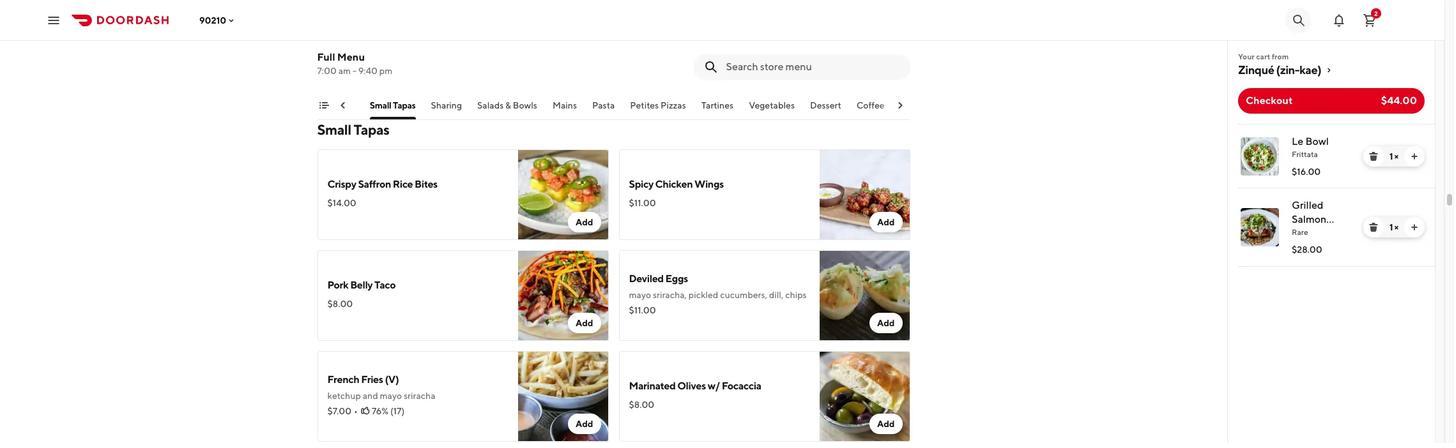 Task type: locate. For each thing, give the bounding box(es) containing it.
remove item from cart image for le bowl
[[1369, 151, 1379, 162]]

small
[[370, 100, 392, 111], [317, 121, 351, 138]]

pickled
[[689, 290, 719, 300]]

0 vertical spatial $8.00
[[328, 49, 353, 59]]

small down 'pm'
[[370, 100, 392, 111]]

1 vertical spatial $11.00
[[629, 306, 656, 316]]

-
[[353, 66, 357, 76]]

your
[[1239, 52, 1255, 61]]

spicy chicken wings image
[[820, 150, 911, 240]]

1 dessert button from the left
[[323, 99, 355, 120]]

remove item from cart image
[[1369, 151, 1379, 162], [1369, 222, 1379, 233]]

list
[[1229, 124, 1436, 267]]

tartines button
[[702, 99, 734, 120]]

1 vertical spatial 1 ×
[[1390, 222, 1399, 233]]

remove item from cart image left add one to cart image
[[1369, 222, 1379, 233]]

am
[[339, 66, 351, 76]]

mayo
[[629, 290, 651, 300], [380, 391, 402, 401]]

cart
[[1257, 52, 1271, 61]]

0 vertical spatial 1 ×
[[1390, 151, 1399, 162]]

salads & bowls button
[[478, 99, 538, 120]]

beverage button
[[900, 99, 939, 120]]

0 horizontal spatial tapas
[[354, 121, 390, 138]]

french fries (v) ketchup and mayo sriracha
[[328, 374, 436, 401]]

2 × from the top
[[1395, 222, 1399, 233]]

tapas up saffron
[[354, 121, 390, 138]]

1 ×
[[1390, 151, 1399, 162], [1390, 222, 1399, 233]]

0 vertical spatial remove item from cart image
[[1369, 151, 1379, 162]]

berries
[[328, 33, 356, 43]]

(zin-
[[1277, 63, 1300, 77]]

pork
[[328, 279, 349, 291]]

deviled eggs mayo sriracha, pickled cucumbers, dill, chips $11.00
[[629, 273, 807, 316]]

1 horizontal spatial small
[[370, 100, 392, 111]]

add button for pork belly taco
[[568, 313, 601, 334]]

$8.00 down marinated
[[629, 400, 655, 410]]

dessert down am
[[323, 100, 355, 111]]

add for marinated olives w/ focaccia
[[878, 419, 895, 430]]

0 vertical spatial mayo
[[629, 290, 651, 300]]

remove item from cart image left add one to cart icon at the right of page
[[1369, 151, 1379, 162]]

french fries (v) image
[[518, 352, 609, 442]]

grilled salmon plate (gf)
[[1292, 199, 1341, 240]]

0 vertical spatial and
[[358, 33, 373, 43]]

dessert button down am
[[323, 99, 355, 120]]

$28.00
[[1292, 245, 1323, 255]]

2 1 × from the top
[[1390, 222, 1399, 233]]

pork belly taco image
[[518, 251, 609, 341]]

fresh fruit salad image
[[518, 0, 609, 84]]

1 × left add one to cart icon at the right of page
[[1390, 151, 1399, 162]]

salads
[[478, 100, 504, 111]]

0 horizontal spatial dessert button
[[323, 99, 355, 120]]

mayo down deviled
[[629, 290, 651, 300]]

1 left add one to cart icon at the right of page
[[1390, 151, 1394, 162]]

1 × from the top
[[1395, 151, 1399, 162]]

1 vertical spatial 1
[[1390, 222, 1394, 233]]

zinqué (zin-kae) link
[[1239, 63, 1425, 78]]

$8.00 down pork
[[328, 299, 353, 309]]

$14.00
[[328, 198, 357, 208]]

0 vertical spatial $11.00
[[629, 198, 656, 208]]

pizzas
[[661, 100, 686, 111]]

tapas
[[393, 100, 416, 111], [354, 121, 390, 138]]

1 1 from the top
[[1390, 151, 1394, 162]]

vegetables button
[[749, 99, 795, 120]]

0 horizontal spatial dessert
[[323, 100, 355, 111]]

focaccia
[[722, 380, 762, 392]]

ketchup
[[328, 391, 361, 401]]

$11.00 down spicy
[[629, 198, 656, 208]]

add one to cart image
[[1410, 222, 1420, 233]]

7:00
[[317, 66, 337, 76]]

dessert
[[323, 100, 355, 111], [811, 100, 842, 111]]

notification bell image
[[1332, 12, 1347, 28]]

2 dessert from the left
[[811, 100, 842, 111]]

dessert down item search search field
[[811, 100, 842, 111]]

tartines
[[702, 100, 734, 111]]

dessert button
[[323, 99, 355, 120], [811, 99, 842, 120]]

1 vertical spatial mayo
[[380, 391, 402, 401]]

add button for crispy saffron rice bites
[[568, 212, 601, 233]]

dessert button down item search search field
[[811, 99, 842, 120]]

small tapas down 'pm'
[[370, 100, 416, 111]]

0 vertical spatial ×
[[1395, 151, 1399, 162]]

1 × left add one to cart image
[[1390, 222, 1399, 233]]

2 dessert button from the left
[[811, 99, 842, 120]]

$11.00 down sriracha,
[[629, 306, 656, 316]]

and down fries
[[363, 391, 378, 401]]

and
[[358, 33, 373, 43], [363, 391, 378, 401]]

grilled
[[1292, 199, 1324, 212]]

1 remove item from cart image from the top
[[1369, 151, 1379, 162]]

1 left add one to cart image
[[1390, 222, 1394, 233]]

mains
[[553, 100, 577, 111]]

2 remove item from cart image from the top
[[1369, 222, 1379, 233]]

and up menu
[[358, 33, 373, 43]]

add for pork belly taco
[[576, 318, 594, 329]]

(gf)
[[1319, 228, 1341, 240]]

$7.00 •
[[328, 407, 358, 417]]

small down scroll menu navigation left image
[[317, 121, 351, 138]]

$8.00 down berries
[[328, 49, 353, 59]]

1 vertical spatial remove item from cart image
[[1369, 222, 1379, 233]]

add button
[[568, 212, 601, 233], [870, 212, 903, 233], [568, 313, 601, 334], [870, 313, 903, 334], [568, 414, 601, 435], [870, 414, 903, 435]]

$11.00 inside deviled eggs mayo sriracha, pickled cucumbers, dill, chips $11.00
[[629, 306, 656, 316]]

2 $11.00 from the top
[[629, 306, 656, 316]]

fries
[[361, 374, 383, 386]]

vegetables
[[749, 100, 795, 111]]

1 horizontal spatial dessert button
[[811, 99, 842, 120]]

0 vertical spatial tapas
[[393, 100, 416, 111]]

open menu image
[[46, 12, 61, 28]]

chips
[[786, 290, 807, 300]]

0 horizontal spatial mayo
[[380, 391, 402, 401]]

1 horizontal spatial mayo
[[629, 290, 651, 300]]

1
[[1390, 151, 1394, 162], [1390, 222, 1394, 233]]

1 vertical spatial $8.00
[[328, 299, 353, 309]]

•
[[354, 407, 358, 417]]

× left add one to cart icon at the right of page
[[1395, 151, 1399, 162]]

deviled eggs image
[[820, 251, 911, 341]]

olives
[[678, 380, 706, 392]]

marinated olives w/ focaccia image
[[820, 352, 911, 442]]

and inside berries and pineapple $8.00
[[358, 33, 373, 43]]

1 vertical spatial small
[[317, 121, 351, 138]]

1 vertical spatial and
[[363, 391, 378, 401]]

small tapas
[[370, 100, 416, 111], [317, 121, 390, 138]]

petites pizzas button
[[630, 99, 686, 120]]

1 1 × from the top
[[1390, 151, 1399, 162]]

2 vertical spatial $8.00
[[629, 400, 655, 410]]

belly
[[350, 279, 373, 291]]

small tapas down scroll menu navigation left image
[[317, 121, 390, 138]]

0 vertical spatial 1
[[1390, 151, 1394, 162]]

add
[[576, 217, 594, 228], [878, 217, 895, 228], [576, 318, 594, 329], [878, 318, 895, 329], [576, 419, 594, 430], [878, 419, 895, 430]]

pm
[[380, 66, 393, 76]]

le bowl frittata
[[1292, 136, 1330, 159]]

and inside french fries (v) ketchup and mayo sriracha
[[363, 391, 378, 401]]

mayo up 76% (17)
[[380, 391, 402, 401]]

$8.00
[[328, 49, 353, 59], [328, 299, 353, 309], [629, 400, 655, 410]]

1 × for le bowl
[[1390, 151, 1399, 162]]

sharing
[[431, 100, 462, 111]]

le
[[1292, 136, 1304, 148]]

$44.00
[[1382, 95, 1418, 107]]

1 horizontal spatial dessert
[[811, 100, 842, 111]]

mayo inside deviled eggs mayo sriracha, pickled cucumbers, dill, chips $11.00
[[629, 290, 651, 300]]

pasta button
[[593, 99, 615, 120]]

1 vertical spatial ×
[[1395, 222, 1399, 233]]

tapas left sharing
[[393, 100, 416, 111]]

2 1 from the top
[[1390, 222, 1394, 233]]

× left add one to cart image
[[1395, 222, 1399, 233]]

menu
[[337, 51, 365, 63]]



Task type: vqa. For each thing, say whether or not it's contained in the screenshot.


Task type: describe. For each thing, give the bounding box(es) containing it.
× for grilled salmon plate (gf)
[[1395, 222, 1399, 233]]

berries and pineapple $8.00
[[328, 33, 416, 59]]

mains button
[[553, 99, 577, 120]]

pasta
[[593, 100, 615, 111]]

dill,
[[769, 290, 784, 300]]

sriracha
[[404, 391, 436, 401]]

checkout
[[1246, 95, 1293, 107]]

$7.00
[[328, 407, 352, 417]]

rare
[[1292, 228, 1309, 237]]

1 vertical spatial small tapas
[[317, 121, 390, 138]]

(17)
[[390, 407, 405, 417]]

salads & bowls
[[478, 100, 538, 111]]

scroll menu navigation right image
[[895, 100, 905, 111]]

&
[[506, 100, 511, 111]]

0 horizontal spatial small
[[317, 121, 351, 138]]

2
[[1375, 9, 1379, 17]]

76%
[[372, 407, 389, 417]]

spicy chicken wings
[[629, 178, 724, 190]]

scroll menu navigation left image
[[338, 100, 348, 111]]

bites
[[415, 178, 438, 190]]

(v)
[[385, 374, 399, 386]]

plate
[[1292, 228, 1317, 240]]

saffron
[[358, 178, 391, 190]]

from
[[1272, 52, 1289, 61]]

wings
[[695, 178, 724, 190]]

coffee button
[[857, 99, 885, 120]]

petites pizzas
[[630, 100, 686, 111]]

90210
[[199, 15, 226, 25]]

marinated
[[629, 380, 676, 392]]

kae)
[[1300, 63, 1322, 77]]

petites
[[630, 100, 659, 111]]

sharing button
[[431, 99, 462, 120]]

salmon
[[1292, 213, 1327, 226]]

pork belly taco
[[328, 279, 396, 291]]

your cart from
[[1239, 52, 1289, 61]]

× for le bowl
[[1395, 151, 1399, 162]]

bowls
[[513, 100, 538, 111]]

1 $11.00 from the top
[[629, 198, 656, 208]]

taco
[[375, 279, 396, 291]]

1 dessert from the left
[[323, 100, 355, 111]]

1 for grilled salmon plate (gf)
[[1390, 222, 1394, 233]]

sriracha,
[[653, 290, 687, 300]]

$16.00
[[1292, 167, 1321, 177]]

mayo inside french fries (v) ketchup and mayo sriracha
[[380, 391, 402, 401]]

rice
[[393, 178, 413, 190]]

w/
[[708, 380, 720, 392]]

le bowl image
[[1241, 137, 1280, 176]]

bowl
[[1306, 136, 1330, 148]]

add one to cart image
[[1410, 151, 1420, 162]]

$8.00 inside berries and pineapple $8.00
[[328, 49, 353, 59]]

remove item from cart image for grilled salmon plate (gf)
[[1369, 222, 1379, 233]]

1 horizontal spatial tapas
[[393, 100, 416, 111]]

9:40
[[358, 66, 378, 76]]

add for crispy saffron rice bites
[[576, 217, 594, 228]]

zinqué (zin-kae)
[[1239, 63, 1322, 77]]

$8.00 for pork
[[328, 299, 353, 309]]

1 for le bowl
[[1390, 151, 1394, 162]]

coffee
[[857, 100, 885, 111]]

add button for marinated olives w/ focaccia
[[870, 414, 903, 435]]

$8.00 for marinated
[[629, 400, 655, 410]]

zinqué
[[1239, 63, 1275, 77]]

full
[[317, 51, 335, 63]]

90210 button
[[199, 15, 237, 25]]

list containing le bowl
[[1229, 124, 1436, 267]]

chicken
[[656, 178, 693, 190]]

cucumbers,
[[720, 290, 768, 300]]

1 vertical spatial tapas
[[354, 121, 390, 138]]

marinated olives w/ focaccia
[[629, 380, 762, 392]]

Item Search search field
[[726, 60, 900, 74]]

eggs
[[666, 273, 688, 285]]

spicy
[[629, 178, 654, 190]]

crispy
[[328, 178, 356, 190]]

pineapple
[[375, 33, 416, 43]]

2 items, open order cart image
[[1363, 12, 1378, 28]]

add button for spicy chicken wings
[[870, 212, 903, 233]]

0 vertical spatial small tapas
[[370, 100, 416, 111]]

show menu categories image
[[319, 100, 329, 111]]

76% (17)
[[372, 407, 405, 417]]

deviled
[[629, 273, 664, 285]]

frittata
[[1292, 150, 1319, 159]]

grilled salmon plate (gf) image
[[1241, 208, 1280, 247]]

0 vertical spatial small
[[370, 100, 392, 111]]

crispy saffron rice bites
[[328, 178, 438, 190]]

crispy saffron rice bites image
[[518, 150, 609, 240]]

1 × for grilled salmon plate (gf)
[[1390, 222, 1399, 233]]

add for spicy chicken wings
[[878, 217, 895, 228]]

beverage
[[900, 100, 939, 111]]

full menu 7:00 am - 9:40 pm
[[317, 51, 393, 76]]

2 button
[[1358, 7, 1383, 33]]

french
[[328, 374, 359, 386]]



